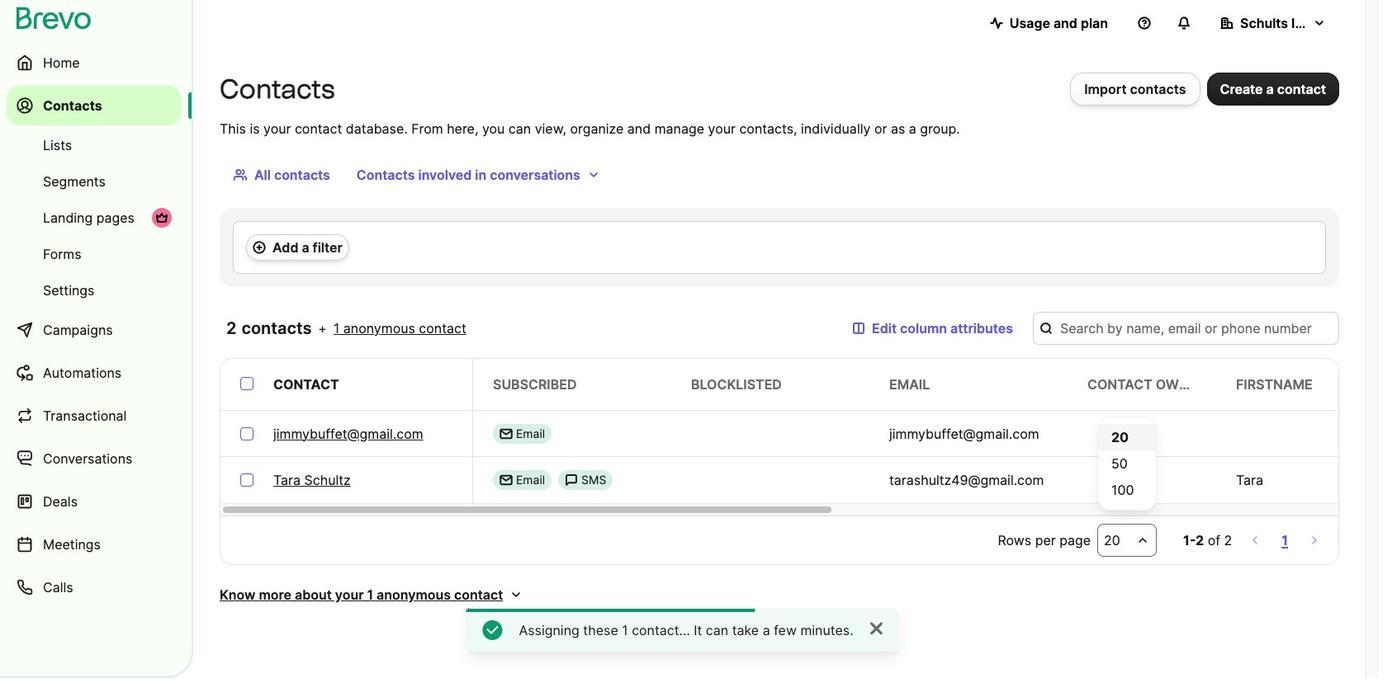 Task type: describe. For each thing, give the bounding box(es) containing it.
firstname
[[1236, 376, 1313, 393]]

settings
[[43, 282, 94, 299]]

2 jimmybuffet@gmail.com from the left
[[889, 426, 1039, 442]]

or
[[874, 121, 887, 137]]

calls
[[43, 580, 73, 596]]

0 horizontal spatial your
[[263, 121, 291, 137]]

from
[[411, 121, 443, 137]]

contact owner
[[1087, 376, 1205, 393]]

add
[[272, 239, 298, 256]]

contacts,
[[739, 121, 797, 137]]

it
[[694, 623, 702, 639]]

all
[[254, 167, 271, 183]]

schultz
[[304, 472, 351, 489]]

forms
[[43, 246, 81, 263]]

contacts for import
[[1130, 81, 1186, 97]]

campaigns link
[[7, 310, 182, 350]]

contacts for 2
[[241, 319, 312, 339]]

contact inside the 2 contacts + 1 anonymous contact
[[419, 320, 466, 337]]

subscribed
[[493, 376, 577, 393]]

sms
[[581, 473, 606, 487]]

add a filter button
[[246, 234, 349, 261]]

0 horizontal spatial 2
[[226, 319, 237, 339]]

group.
[[920, 121, 960, 137]]

all contacts button
[[220, 159, 343, 192]]

1-
[[1183, 533, 1196, 549]]

1 horizontal spatial 2
[[1196, 533, 1204, 549]]

assigning these 1 contact... it can take a few minutes.
[[519, 623, 853, 639]]

contact...
[[632, 623, 690, 639]]

1 horizontal spatial contacts
[[220, 73, 335, 105]]

pages
[[96, 210, 135, 226]]

usage and plan button
[[977, 7, 1121, 40]]

import
[[1084, 81, 1127, 97]]

2 contacts + 1 anonymous contact
[[226, 319, 466, 339]]

0 horizontal spatial can
[[508, 121, 531, 137]]

per
[[1035, 533, 1056, 549]]

segments
[[43, 173, 106, 190]]

automations link
[[7, 353, 182, 393]]

anonymous inside the 2 contacts + 1 anonymous contact
[[343, 320, 415, 337]]

contacts for all
[[274, 167, 330, 183]]

schults
[[1240, 15, 1288, 31]]

rows
[[998, 533, 1031, 549]]

rows per page
[[998, 533, 1091, 549]]

tara for tara schultz
[[273, 472, 301, 489]]

this
[[220, 121, 246, 137]]

contacts inside button
[[357, 167, 415, 183]]

20 inside popup button
[[1104, 533, 1120, 549]]

landing
[[43, 210, 93, 226]]

left___rvooi image
[[155, 211, 168, 225]]

settings link
[[7, 274, 182, 307]]

contact inside button
[[1277, 81, 1326, 97]]

1 inside know more about your 1 anonymous contact link
[[367, 587, 373, 604]]

100
[[1111, 482, 1134, 499]]

attributes
[[950, 320, 1013, 337]]

left___c25ys image
[[500, 427, 513, 440]]

organize
[[570, 121, 624, 137]]

usage and plan
[[1010, 15, 1108, 31]]

schults inc button
[[1207, 7, 1339, 40]]

meetings link
[[7, 525, 182, 565]]

jimmybuffet@gmail.com link
[[273, 424, 423, 444]]

create a contact
[[1220, 81, 1326, 97]]

meetings
[[43, 537, 101, 553]]

1 inside 1 button
[[1282, 533, 1288, 549]]

import contacts button
[[1070, 73, 1200, 106]]

1 right the these
[[622, 623, 628, 639]]

transactional
[[43, 408, 127, 424]]

filter
[[313, 239, 342, 256]]

database.
[[346, 121, 408, 137]]

take
[[732, 623, 759, 639]]

column
[[900, 320, 947, 337]]

assigning
[[519, 623, 579, 639]]

a right as
[[909, 121, 916, 137]]

you
[[482, 121, 505, 137]]

deals
[[43, 494, 78, 510]]

create
[[1220, 81, 1263, 97]]

page
[[1059, 533, 1091, 549]]

about
[[295, 587, 332, 604]]

of
[[1208, 533, 1220, 549]]

tara for tara
[[1236, 472, 1263, 489]]

blocklisted
[[691, 376, 782, 393]]

lists
[[43, 137, 72, 154]]

is
[[250, 121, 260, 137]]

tara schultz link
[[273, 471, 351, 490]]

contacts inside 'link'
[[43, 97, 102, 114]]

all contacts
[[254, 167, 330, 183]]

automations
[[43, 365, 122, 381]]

notification timer progress bar
[[466, 609, 754, 613]]

1 jimmybuffet@gmail.com from the left
[[273, 426, 423, 442]]

forms link
[[7, 238, 182, 271]]

usage
[[1010, 15, 1050, 31]]

list box containing 20
[[1097, 417, 1157, 511]]

contacts involved in conversations
[[357, 167, 580, 183]]



Task type: locate. For each thing, give the bounding box(es) containing it.
jimmybuffet@gmail.com up schultz
[[273, 426, 423, 442]]

and
[[1053, 15, 1077, 31], [627, 121, 651, 137]]

few
[[774, 623, 797, 639]]

this is your contact database. from here, you can view, organize and manage your contacts, individually or as a group.
[[220, 121, 960, 137]]

0 vertical spatial anonymous
[[343, 320, 415, 337]]

know
[[220, 587, 256, 604]]

1 horizontal spatial left___c25ys image
[[565, 474, 578, 487]]

contact left owner
[[1087, 376, 1152, 393]]

minutes.
[[800, 623, 853, 639]]

1 vertical spatial contacts
[[274, 167, 330, 183]]

1 vertical spatial anonymous
[[377, 587, 451, 604]]

owner
[[1156, 376, 1205, 393]]

0 horizontal spatial left___c25ys image
[[500, 474, 513, 487]]

as
[[891, 121, 905, 137]]

1 horizontal spatial contact
[[1087, 376, 1152, 393]]

0 horizontal spatial jimmybuffet@gmail.com
[[273, 426, 423, 442]]

your inside know more about your 1 anonymous contact link
[[335, 587, 364, 604]]

0 vertical spatial contacts
[[1130, 81, 1186, 97]]

these
[[583, 623, 618, 639]]

0 horizontal spatial contact
[[273, 376, 339, 393]]

2 email from the top
[[516, 473, 545, 487]]

contacts link
[[7, 86, 182, 125]]

can
[[508, 121, 531, 137], [706, 623, 728, 639]]

your right 'about'
[[335, 587, 364, 604]]

1 tara from the left
[[273, 472, 301, 489]]

add a filter
[[272, 239, 342, 256]]

email for jimmybuffet@gmail.com
[[516, 426, 545, 440]]

jimmybuffet@gmail.com
[[273, 426, 423, 442], [889, 426, 1039, 442]]

anonymous
[[343, 320, 415, 337], [377, 587, 451, 604]]

contact
[[1277, 81, 1326, 97], [295, 121, 342, 137], [419, 320, 466, 337], [454, 587, 503, 604]]

know more about your 1 anonymous contact
[[220, 587, 503, 604]]

1 horizontal spatial can
[[706, 623, 728, 639]]

edit column attributes
[[872, 320, 1013, 337]]

1 horizontal spatial jimmybuffet@gmail.com
[[889, 426, 1039, 442]]

your
[[263, 121, 291, 137], [708, 121, 736, 137], [335, 587, 364, 604]]

1 right 'about'
[[367, 587, 373, 604]]

list box
[[1097, 417, 1157, 511]]

1 email from the top
[[516, 426, 545, 440]]

schults inc
[[1240, 15, 1311, 31]]

edit
[[872, 320, 897, 337]]

home link
[[7, 43, 182, 83]]

transactional link
[[7, 396, 182, 436]]

0 horizontal spatial tara
[[273, 472, 301, 489]]

and left plan
[[1053, 15, 1077, 31]]

email
[[516, 426, 545, 440], [516, 473, 545, 487]]

20 up 50
[[1111, 429, 1129, 446]]

left___c25ys image left sms at the bottom of the page
[[565, 474, 578, 487]]

contacts involved in conversations button
[[343, 159, 613, 192]]

landing pages link
[[7, 201, 182, 234]]

contacts down the database.
[[357, 167, 415, 183]]

your right "is"
[[263, 121, 291, 137]]

create a contact button
[[1207, 73, 1339, 106]]

contact
[[273, 376, 339, 393], [1087, 376, 1152, 393]]

0 vertical spatial can
[[508, 121, 531, 137]]

contacts left +
[[241, 319, 312, 339]]

1 inside the 2 contacts + 1 anonymous contact
[[333, 320, 340, 337]]

a left few
[[763, 623, 770, 639]]

2 horizontal spatial 2
[[1224, 533, 1232, 549]]

view,
[[535, 121, 566, 137]]

1 vertical spatial can
[[706, 623, 728, 639]]

import contacts
[[1084, 81, 1186, 97]]

2 horizontal spatial contacts
[[357, 167, 415, 183]]

inc
[[1291, 15, 1311, 31]]

segments link
[[7, 165, 182, 198]]

your right manage
[[708, 121, 736, 137]]

contact for contact
[[273, 376, 339, 393]]

contacts
[[1130, 81, 1186, 97], [274, 167, 330, 183], [241, 319, 312, 339]]

conversations
[[490, 167, 580, 183]]

0 vertical spatial email
[[516, 426, 545, 440]]

email left sms at the bottom of the page
[[516, 473, 545, 487]]

0 horizontal spatial and
[[627, 121, 651, 137]]

campaigns
[[43, 322, 113, 339]]

contacts right all
[[274, 167, 330, 183]]

50
[[1111, 456, 1128, 472]]

in
[[475, 167, 487, 183]]

left___c25ys image down left___c25ys image
[[500, 474, 513, 487]]

email for tara schultz
[[516, 473, 545, 487]]

1
[[333, 320, 340, 337], [1282, 533, 1288, 549], [367, 587, 373, 604], [622, 623, 628, 639]]

2 left___c25ys image from the left
[[565, 474, 578, 487]]

can right it
[[706, 623, 728, 639]]

20 button
[[1097, 524, 1157, 557]]

know more about your 1 anonymous contact link
[[220, 585, 523, 605]]

1 anonymous contact link
[[333, 319, 466, 339]]

lists link
[[7, 129, 182, 162]]

and inside button
[[1053, 15, 1077, 31]]

jimmybuffet@gmail.com up tarashultz49@gmail.com
[[889, 426, 1039, 442]]

2
[[226, 319, 237, 339], [1196, 533, 1204, 549], [1224, 533, 1232, 549]]

contacts up "is"
[[220, 73, 335, 105]]

1-2 of 2
[[1183, 533, 1232, 549]]

1 horizontal spatial tara
[[1236, 472, 1263, 489]]

contacts up lists
[[43, 97, 102, 114]]

0 horizontal spatial contacts
[[43, 97, 102, 114]]

a
[[1266, 81, 1274, 97], [909, 121, 916, 137], [302, 239, 309, 256], [763, 623, 770, 639]]

deals link
[[7, 482, 182, 522]]

contact for contact owner
[[1087, 376, 1152, 393]]

involved
[[418, 167, 472, 183]]

here,
[[447, 121, 478, 137]]

a right add
[[302, 239, 309, 256]]

tarashultz49@gmail.com
[[889, 472, 1044, 489]]

Search by name, email or phone number search field
[[1033, 312, 1339, 345]]

1 horizontal spatial your
[[335, 587, 364, 604]]

and left manage
[[627, 121, 651, 137]]

1 contact from the left
[[273, 376, 339, 393]]

email
[[889, 376, 930, 393]]

left___c25ys image for email
[[500, 474, 513, 487]]

+
[[318, 320, 327, 337]]

a right create
[[1266, 81, 1274, 97]]

1 vertical spatial and
[[627, 121, 651, 137]]

20
[[1111, 429, 1129, 446], [1104, 533, 1120, 549]]

manage
[[654, 121, 704, 137]]

20 right page
[[1104, 533, 1120, 549]]

1 horizontal spatial and
[[1053, 15, 1077, 31]]

left___c25ys image
[[500, 474, 513, 487], [565, 474, 578, 487]]

0 vertical spatial 20
[[1111, 429, 1129, 446]]

individually
[[801, 121, 871, 137]]

calls link
[[7, 568, 182, 608]]

contact down +
[[273, 376, 339, 393]]

1 left___c25ys image from the left
[[500, 474, 513, 487]]

2 horizontal spatial your
[[708, 121, 736, 137]]

conversations link
[[7, 439, 182, 479]]

conversations
[[43, 451, 132, 467]]

1 right +
[[333, 320, 340, 337]]

left___c25ys image for sms
[[565, 474, 578, 487]]

1 right of
[[1282, 533, 1288, 549]]

contacts right import
[[1130, 81, 1186, 97]]

1 button
[[1278, 529, 1291, 552]]

1 vertical spatial email
[[516, 473, 545, 487]]

more
[[259, 587, 291, 604]]

0 vertical spatial and
[[1053, 15, 1077, 31]]

2 contact from the left
[[1087, 376, 1152, 393]]

tara
[[273, 472, 301, 489], [1236, 472, 1263, 489]]

2 vertical spatial contacts
[[241, 319, 312, 339]]

1 vertical spatial 20
[[1104, 533, 1120, 549]]

email right left___c25ys image
[[516, 426, 545, 440]]

2 tara from the left
[[1236, 472, 1263, 489]]

can right you
[[508, 121, 531, 137]]

plan
[[1081, 15, 1108, 31]]

edit column attributes button
[[839, 312, 1026, 345]]



Task type: vqa. For each thing, say whether or not it's contained in the screenshot.
first TRIGGER from the bottom of the page
no



